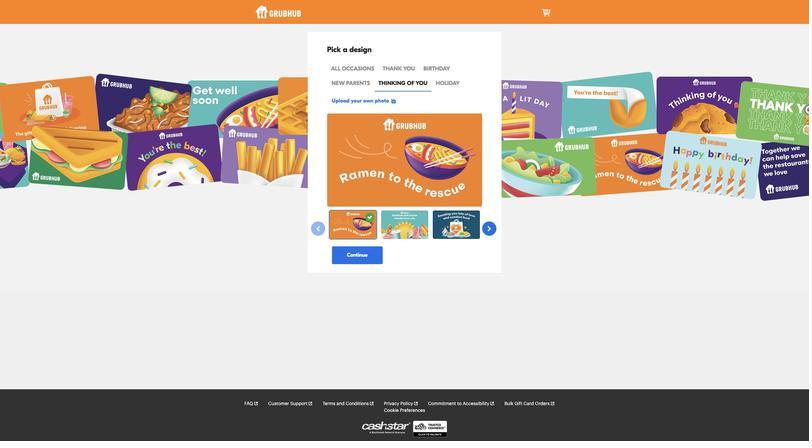 Task type: describe. For each thing, give the bounding box(es) containing it.
gift card categories tab list
[[327, 62, 483, 91]]

a
[[343, 45, 348, 54]]

accessibility
[[463, 401, 490, 406]]

parents
[[347, 80, 370, 87]]

0 vertical spatial you
[[404, 65, 415, 72]]

privacy
[[384, 401, 400, 406]]

thank
[[383, 65, 402, 72]]

terms
[[323, 401, 336, 406]]

thank you
[[383, 65, 415, 72]]

and
[[337, 401, 345, 406]]

privacy policy
[[384, 401, 413, 406]]

own
[[364, 98, 374, 104]]

to
[[458, 401, 462, 406]]

new parents
[[332, 80, 370, 87]]

cookie preferences link
[[384, 407, 426, 414]]

commitment to accessibility link
[[428, 400, 495, 407]]

bulk gift card orders
[[505, 401, 550, 406]]

ramen orange image inside ramen orange option
[[330, 210, 377, 239]]

thinking
[[379, 80, 406, 87]]

card
[[524, 401, 534, 406]]

grubhub image
[[256, 5, 302, 18]]

upload your own photo
[[332, 98, 389, 104]]

1 vertical spatial you
[[416, 80, 428, 87]]

commitment to accessibility
[[428, 401, 490, 406]]

continue button
[[332, 246, 383, 264]]

customer support link
[[269, 400, 313, 407]]

baby 1 image
[[433, 210, 480, 239]]

birthday
[[424, 65, 450, 72]]

simpathy radio
[[381, 210, 429, 240]]

bulk
[[505, 401, 514, 406]]

of
[[407, 80, 415, 87]]

conditions
[[346, 401, 369, 406]]

policy
[[401, 401, 413, 406]]

all occasions
[[331, 65, 375, 72]]

upload
[[332, 98, 350, 104]]

preferences
[[400, 408, 426, 413]]

cashstar, a blackhawk network business link
[[362, 422, 414, 437]]

occasions
[[342, 65, 375, 72]]



Task type: vqa. For each thing, say whether or not it's contained in the screenshot.
Terms and Conditions link
yes



Task type: locate. For each thing, give the bounding box(es) containing it.
bulk gift card orders link
[[505, 400, 555, 407]]

previous card design image
[[315, 226, 321, 232]]

new
[[332, 80, 345, 87]]

continue
[[347, 252, 368, 258]]

baby 1 radio
[[432, 210, 481, 240]]

gift
[[515, 401, 523, 406]]

you up of
[[404, 65, 415, 72]]

you right of
[[416, 80, 428, 87]]

support
[[291, 401, 308, 406]]

cookie preferences
[[384, 408, 426, 413]]

faq
[[245, 401, 253, 406]]

go to cart page image
[[542, 8, 552, 18]]

upload your own photo button
[[327, 93, 403, 109]]

cookie
[[384, 408, 399, 413]]

your
[[351, 98, 362, 104]]

0 vertical spatial ramen orange image
[[327, 113, 483, 207]]

design
[[350, 45, 372, 54]]

terms and conditions link
[[323, 400, 374, 407]]

this site is protected by trustwave's trusted commerce program image
[[414, 421, 447, 437]]

faq link
[[245, 400, 259, 407]]

1 vertical spatial ramen orange image
[[330, 210, 377, 239]]

pick
[[327, 45, 341, 54]]

terms and conditions
[[323, 401, 369, 406]]

cashstar, a blackhawk network business image
[[362, 422, 411, 433]]

thinking of you
[[379, 80, 428, 87]]

privacy policy link
[[384, 400, 419, 407]]

1 horizontal spatial you
[[416, 80, 428, 87]]

Ramen Orange radio
[[329, 210, 377, 240]]

gift card design option group
[[327, 210, 483, 241]]

ramen orange image
[[327, 113, 483, 207], [330, 210, 377, 239]]

holiday
[[436, 80, 460, 87]]

you
[[404, 65, 415, 72], [416, 80, 428, 87]]

simpathy image
[[381, 210, 429, 239]]

customer support
[[269, 401, 308, 406]]

next card design image
[[487, 226, 493, 232]]

photo
[[375, 98, 389, 104]]

commitment
[[428, 401, 457, 406]]

pick a design
[[327, 45, 372, 54]]

0 horizontal spatial you
[[404, 65, 415, 72]]

orders
[[536, 401, 550, 406]]

customer
[[269, 401, 289, 406]]

all
[[331, 65, 341, 72]]



